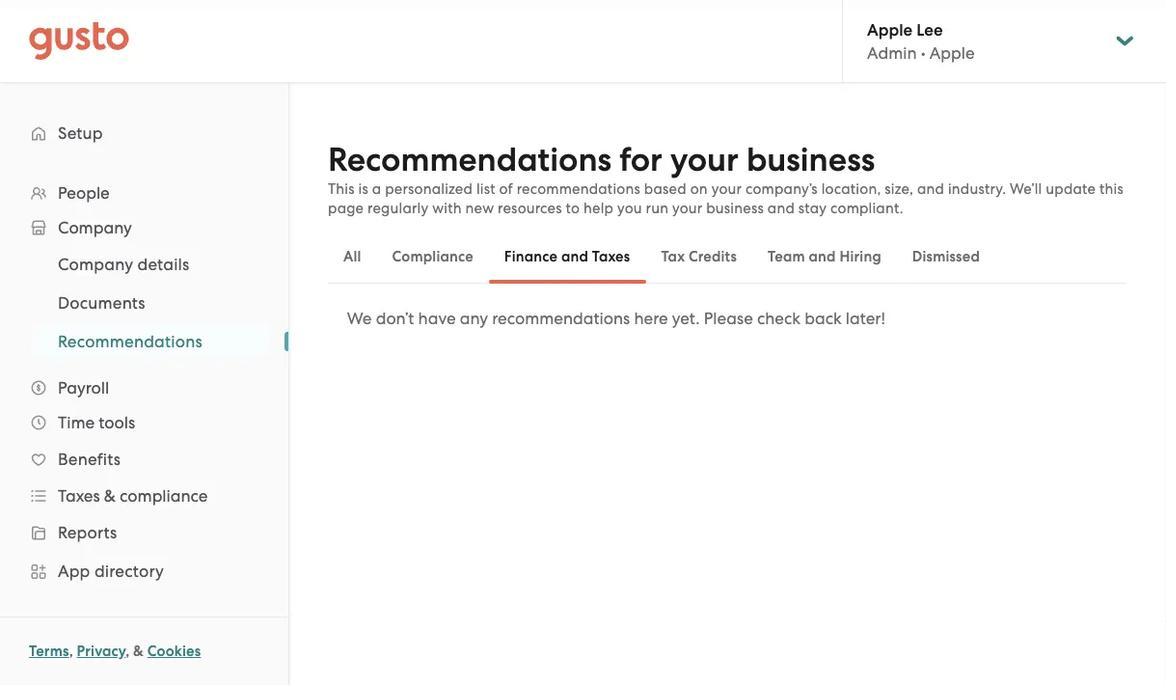 Task type: locate. For each thing, give the bounding box(es) containing it.
0 vertical spatial recommendations
[[328, 140, 612, 179]]

your up on
[[671, 140, 739, 179]]

app directory
[[58, 562, 164, 581]]

recommendations inside recommendations link
[[58, 332, 202, 351]]

apple up admin
[[867, 20, 913, 39]]

your down on
[[673, 200, 703, 217]]

compliance button
[[377, 233, 489, 280]]

2 company from the top
[[58, 255, 133, 274]]

0 vertical spatial taxes
[[592, 248, 630, 265]]

recommendations
[[517, 180, 641, 197], [492, 309, 630, 328]]

apple right •
[[930, 43, 975, 62]]

your
[[671, 140, 739, 179], [712, 180, 742, 197], [673, 200, 703, 217]]

regularly
[[368, 200, 429, 217]]

company's
[[746, 180, 818, 197]]

1 company from the top
[[58, 218, 132, 237]]

1 vertical spatial company
[[58, 255, 133, 274]]

of
[[499, 180, 513, 197]]

gusto navigation element
[[0, 83, 288, 685]]

0 horizontal spatial &
[[104, 486, 116, 506]]

and right finance
[[561, 248, 589, 265]]

0 vertical spatial recommendations
[[517, 180, 641, 197]]

recommendations for recommendations for your business this is a personalized list of recommendations based on your company's location, size, and industry. we'll update this page regularly with new resources to help you run your business and stay compliant.
[[328, 140, 612, 179]]

1 horizontal spatial ,
[[126, 643, 130, 660]]

and right team
[[809, 248, 836, 265]]

compliant.
[[831, 200, 904, 217]]

help
[[584, 200, 614, 217]]

& down benefits
[[104, 486, 116, 506]]

company for company details
[[58, 255, 133, 274]]

recommendations
[[328, 140, 612, 179], [58, 332, 202, 351]]

compliance
[[392, 248, 474, 265]]

back
[[805, 309, 842, 328]]

1 vertical spatial taxes
[[58, 486, 100, 506]]

all button
[[328, 233, 377, 280]]

a
[[372, 180, 381, 197]]

, left the cookies
[[126, 643, 130, 660]]

your right on
[[712, 180, 742, 197]]

reports
[[58, 523, 117, 542]]

recommendations down the documents link
[[58, 332, 202, 351]]

0 horizontal spatial ,
[[69, 643, 73, 660]]

•
[[921, 43, 926, 62]]

, left privacy
[[69, 643, 73, 660]]

and
[[917, 180, 945, 197], [768, 200, 795, 217], [561, 248, 589, 265], [809, 248, 836, 265]]

1 vertical spatial recommendations
[[58, 332, 202, 351]]

1 vertical spatial apple
[[930, 43, 975, 62]]

benefits link
[[19, 442, 269, 477]]

recommendations up the list
[[328, 140, 612, 179]]

documents
[[58, 293, 145, 313]]

company
[[58, 218, 132, 237], [58, 255, 133, 274]]

& inside dropdown button
[[104, 486, 116, 506]]

update
[[1046, 180, 1096, 197]]

new
[[466, 200, 494, 217]]

yet.
[[672, 309, 700, 328]]

taxes down help
[[592, 248, 630, 265]]

business
[[747, 140, 875, 179], [707, 200, 764, 217]]

& left the cookies
[[133, 643, 144, 660]]

0 vertical spatial company
[[58, 218, 132, 237]]

company details
[[58, 255, 189, 274]]

list containing company details
[[0, 245, 288, 361]]

apple
[[867, 20, 913, 39], [930, 43, 975, 62]]

privacy link
[[77, 643, 126, 660]]

taxes
[[592, 248, 630, 265], [58, 486, 100, 506]]

company inside dropdown button
[[58, 218, 132, 237]]

we'll
[[1010, 180, 1042, 197]]

1 , from the left
[[69, 643, 73, 660]]

business up company's at the right of the page
[[747, 140, 875, 179]]

dismissed
[[913, 248, 980, 265]]

recommendations for recommendations
[[58, 332, 202, 351]]

taxes & compliance button
[[19, 479, 269, 513]]

list containing people
[[0, 176, 288, 685]]

1 horizontal spatial recommendations
[[328, 140, 612, 179]]

location,
[[822, 180, 881, 197]]

terms
[[29, 643, 69, 660]]

taxes inside button
[[592, 248, 630, 265]]

recommendation categories for your business tab list
[[328, 230, 1128, 284]]

0 vertical spatial apple
[[867, 20, 913, 39]]

team
[[768, 248, 805, 265]]

company for company
[[58, 218, 132, 237]]

company down people
[[58, 218, 132, 237]]

0 horizontal spatial recommendations
[[58, 332, 202, 351]]

stay
[[799, 200, 827, 217]]

recommendations link
[[35, 324, 269, 359]]

2 list from the top
[[0, 245, 288, 361]]

0 vertical spatial &
[[104, 486, 116, 506]]

company up documents
[[58, 255, 133, 274]]

0 horizontal spatial taxes
[[58, 486, 100, 506]]

payroll button
[[19, 371, 269, 405]]

home image
[[29, 22, 129, 60]]

business down on
[[707, 200, 764, 217]]

cookies
[[147, 643, 201, 660]]

1 vertical spatial business
[[707, 200, 764, 217]]

on
[[691, 180, 708, 197]]

0 vertical spatial your
[[671, 140, 739, 179]]

app
[[58, 562, 90, 581]]

,
[[69, 643, 73, 660], [126, 643, 130, 660]]

for
[[620, 140, 663, 179]]

with
[[432, 200, 462, 217]]

page
[[328, 200, 364, 217]]

recommendations down finance and taxes
[[492, 309, 630, 328]]

list
[[0, 176, 288, 685], [0, 245, 288, 361]]

time
[[58, 413, 95, 432]]

benefits
[[58, 450, 121, 469]]

1 list from the top
[[0, 176, 288, 685]]

tax
[[661, 248, 685, 265]]

recommendations inside recommendations for your business this is a personalized list of recommendations based on your company's location, size, and industry. we'll update this page regularly with new resources to help you run your business and stay compliant.
[[328, 140, 612, 179]]

apple lee admin • apple
[[867, 20, 975, 62]]

taxes up reports
[[58, 486, 100, 506]]

privacy
[[77, 643, 126, 660]]

recommendations up to on the left top of the page
[[517, 180, 641, 197]]

people button
[[19, 176, 269, 210]]

cookies button
[[147, 640, 201, 663]]

and right size,
[[917, 180, 945, 197]]

&
[[104, 486, 116, 506], [133, 643, 144, 660]]

1 vertical spatial &
[[133, 643, 144, 660]]

tax credits
[[661, 248, 737, 265]]

team and hiring button
[[753, 233, 897, 280]]

1 horizontal spatial taxes
[[592, 248, 630, 265]]

later!
[[846, 309, 886, 328]]

finance and taxes
[[504, 248, 630, 265]]

1 vertical spatial recommendations
[[492, 309, 630, 328]]

recommendations inside recommendations for your business this is a personalized list of recommendations based on your company's location, size, and industry. we'll update this page regularly with new resources to help you run your business and stay compliant.
[[517, 180, 641, 197]]

hiring
[[840, 248, 882, 265]]

documents link
[[35, 286, 269, 320]]

taxes inside dropdown button
[[58, 486, 100, 506]]

1 horizontal spatial apple
[[930, 43, 975, 62]]



Task type: describe. For each thing, give the bounding box(es) containing it.
and inside button
[[561, 248, 589, 265]]

terms link
[[29, 643, 69, 660]]

is
[[358, 180, 368, 197]]

company button
[[19, 210, 269, 245]]

based
[[644, 180, 687, 197]]

dismissed button
[[897, 233, 996, 280]]

taxes & compliance
[[58, 486, 208, 506]]

recommendations for your business this is a personalized list of recommendations based on your company's location, size, and industry. we'll update this page regularly with new resources to help you run your business and stay compliant.
[[328, 140, 1124, 217]]

time tools
[[58, 413, 135, 432]]

people
[[58, 183, 110, 203]]

setup link
[[19, 116, 269, 151]]

please
[[704, 309, 753, 328]]

this
[[328, 180, 355, 197]]

1 vertical spatial your
[[712, 180, 742, 197]]

compliance
[[120, 486, 208, 506]]

0 horizontal spatial apple
[[867, 20, 913, 39]]

time tools button
[[19, 405, 269, 440]]

have
[[418, 309, 456, 328]]

team and hiring
[[768, 248, 882, 265]]

to
[[566, 200, 580, 217]]

2 , from the left
[[126, 643, 130, 660]]

we
[[347, 309, 372, 328]]

this
[[1100, 180, 1124, 197]]

finance and taxes button
[[489, 233, 646, 280]]

finance
[[504, 248, 558, 265]]

all
[[343, 248, 361, 265]]

credits
[[689, 248, 737, 265]]

and inside button
[[809, 248, 836, 265]]

details
[[137, 255, 189, 274]]

list
[[477, 180, 496, 197]]

1 horizontal spatial &
[[133, 643, 144, 660]]

lee
[[917, 20, 943, 39]]

any
[[460, 309, 488, 328]]

setup
[[58, 124, 103, 143]]

payroll
[[58, 378, 109, 398]]

size,
[[885, 180, 914, 197]]

directory
[[94, 562, 164, 581]]

resources
[[498, 200, 562, 217]]

check
[[757, 309, 801, 328]]

we don't have any recommendations here yet. please check back later!
[[347, 309, 886, 328]]

0 vertical spatial business
[[747, 140, 875, 179]]

reports link
[[19, 515, 269, 550]]

2 vertical spatial your
[[673, 200, 703, 217]]

admin
[[867, 43, 917, 62]]

personalized
[[385, 180, 473, 197]]

here
[[634, 309, 668, 328]]

tax credits button
[[646, 233, 753, 280]]

terms , privacy , & cookies
[[29, 643, 201, 660]]

app directory link
[[19, 554, 269, 589]]

run
[[646, 200, 669, 217]]

company details link
[[35, 247, 269, 282]]

and down company's at the right of the page
[[768, 200, 795, 217]]

industry.
[[948, 180, 1007, 197]]

tools
[[99, 413, 135, 432]]

you
[[617, 200, 642, 217]]

don't
[[376, 309, 414, 328]]



Task type: vqa. For each thing, say whether or not it's contained in the screenshot.
Finance and Taxes
yes



